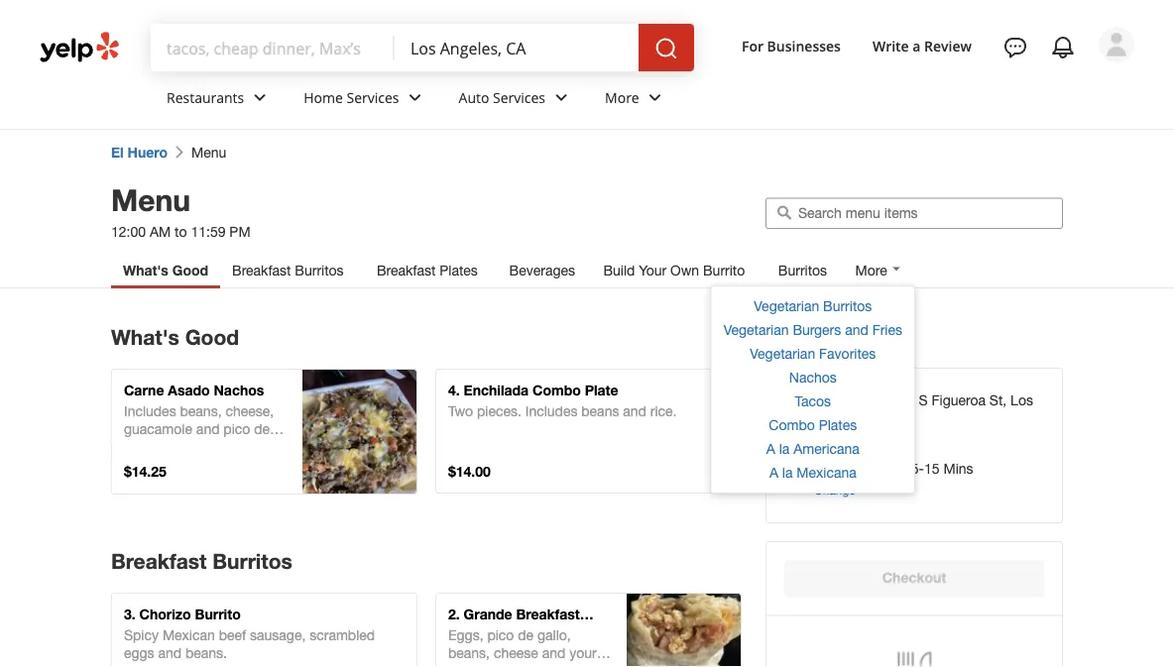 Task type: vqa. For each thing, say whether or not it's contained in the screenshot.
first See all from the top of the page
no



Task type: locate. For each thing, give the bounding box(es) containing it.
24 chevron down v2 image right auto services
[[549, 86, 573, 109]]

2 horizontal spatial burrito
[[703, 262, 745, 279]]

de inside "carne asado nachos includes beans, cheese, guacamole and pico de gallo. $14.25"
[[254, 421, 270, 437]]

what's down the am
[[123, 262, 168, 279]]

1 vertical spatial what's good
[[111, 325, 239, 350]]

services right the auto
[[493, 88, 545, 107]]

menu containing what's good
[[111, 306, 760, 667]]

add for eggs, pico de gallo, beans, cheese and your choice of ham or bacon.
[[648, 639, 673, 655]]

burrito inside 2. grande breakfast burrito
[[448, 624, 494, 641]]

24 chevron down v2 image for home services
[[403, 86, 427, 109]]

businesses
[[767, 36, 841, 55]]

and inside 4. enchilada combo plate two pieces. includes beans and rice.
[[623, 403, 646, 419]]

or
[[540, 663, 553, 667]]

1 includes from the left
[[124, 403, 176, 419]]

services
[[347, 88, 399, 107], [493, 88, 545, 107]]

eggs,
[[448, 627, 483, 644]]

eggs
[[124, 645, 154, 661]]

2 includes from the left
[[525, 403, 578, 419]]

services right home
[[347, 88, 399, 107]]

beans, for pico
[[448, 645, 490, 661]]

1 horizontal spatial more
[[855, 262, 887, 279]]

nachos down the vegetarian favorites link
[[789, 369, 837, 386]]

menu for menu 12:00 am to 11:59 pm
[[111, 181, 190, 217]]

1 horizontal spatial pico
[[487, 627, 514, 644]]

1 horizontal spatial services
[[493, 88, 545, 107]]

2 horizontal spatial 24 chevron down v2 image
[[643, 86, 667, 109]]

write
[[873, 36, 909, 55]]

americana
[[794, 441, 860, 457]]

vegetarian favorites link
[[712, 342, 914, 366]]

burrito up beef
[[195, 606, 241, 623]]

search image
[[654, 37, 678, 61]]

at
[[867, 392, 880, 409]]

1 vertical spatial plates
[[819, 417, 857, 433]]

to
[[175, 224, 187, 240], [353, 414, 365, 431], [677, 639, 689, 655]]

1 horizontal spatial 24 chevron down v2 image
[[549, 86, 573, 109]]

24 cart image
[[672, 657, 696, 667]]

a down a la americana link
[[769, 465, 778, 481]]

24 chevron down v2 image
[[403, 86, 427, 109], [549, 86, 573, 109], [643, 86, 667, 109]]

1 horizontal spatial add to cart
[[648, 639, 720, 655]]

s
[[919, 392, 928, 409]]

2 services from the left
[[493, 88, 545, 107]]

1 vertical spatial cart
[[693, 639, 720, 655]]

add
[[323, 414, 349, 431], [648, 639, 673, 655]]

review
[[924, 36, 972, 55]]

a down combo plates link in the right of the page
[[766, 441, 775, 457]]

pico inside eggs, pico de gallo, beans, cheese and your choice of ham or bacon.
[[487, 627, 514, 644]]

2 vertical spatial to
[[677, 639, 689, 655]]

1 vertical spatial de
[[518, 627, 534, 644]]

plates left beverages
[[439, 262, 478, 279]]

1 vertical spatial what's
[[111, 325, 179, 350]]

Search menu items text field
[[798, 204, 1053, 222]]

what's
[[123, 262, 168, 279], [111, 325, 179, 350]]

what's good inside tab list
[[123, 262, 208, 279]]

1 vertical spatial change
[[814, 483, 856, 497]]

and down mexican
[[158, 645, 182, 661]]

1 change button from the top
[[814, 427, 856, 445]]

0 vertical spatial cart
[[369, 414, 395, 431]]

gallo,
[[537, 627, 571, 644]]

  text field
[[167, 37, 379, 59], [411, 37, 623, 59]]

beans, up choice
[[448, 645, 490, 661]]

1 horizontal spatial nachos
[[789, 369, 837, 386]]

0 vertical spatial la
[[779, 441, 790, 457]]

bacon.
[[556, 663, 599, 667]]

includes left beans
[[525, 403, 578, 419]]

change button down angeles,
[[814, 427, 856, 445]]

change button down mexicana
[[814, 481, 856, 499]]

checkout button
[[784, 560, 1044, 597]]

home
[[304, 88, 343, 107]]

burritos inside menu
[[212, 549, 292, 574]]

3.
[[124, 606, 136, 623]]

vegetarian down vegetarian burgers and fries "link"
[[750, 346, 815, 362]]

beans, inside eggs, pico de gallo, beans, cheese and your choice of ham or bacon.
[[448, 645, 490, 661]]

la down combo plates link in the right of the page
[[779, 441, 790, 457]]

nachos up cheese,
[[214, 382, 264, 399]]

4. enchilada combo plate two pieces. includes beans and rice.
[[448, 382, 677, 419]]

0 horizontal spatial to
[[175, 224, 187, 240]]

and up 'favorites'
[[845, 322, 868, 338]]

beans, for asado
[[180, 403, 222, 419]]

0 vertical spatial breakfast burritos
[[232, 262, 344, 279]]

0 horizontal spatial cart
[[369, 414, 395, 431]]

de up the cheese
[[518, 627, 534, 644]]

0 horizontal spatial add
[[323, 414, 349, 431]]

includes
[[124, 403, 176, 419], [525, 403, 578, 419]]

fries
[[872, 322, 902, 338]]

3. chorizo burrito spicy mexican beef sausage, scrambled eggs and beans.
[[124, 606, 375, 661]]

add up 24 cart image
[[323, 414, 349, 431]]

1 vertical spatial pico
[[487, 627, 514, 644]]

1 services from the left
[[347, 88, 399, 107]]

0 horizontal spatial pico
[[223, 421, 250, 437]]

0 vertical spatial combo
[[533, 382, 581, 399]]

for
[[742, 36, 764, 55]]

menu down restaurants link
[[191, 144, 226, 160]]

what's up carne
[[111, 325, 179, 350]]

  text field up 24 chevron down v2 image
[[167, 37, 379, 59]]

auto services
[[459, 88, 545, 107]]

what's inside menu
[[111, 325, 179, 350]]

beans, inside "carne asado nachos includes beans, cheese, guacamole and pico de gallo. $14.25"
[[180, 403, 222, 419]]

breakfast burritos down pm
[[232, 262, 344, 279]]

0 horizontal spatial beans,
[[180, 403, 222, 419]]

2 change from the top
[[814, 483, 856, 497]]

a
[[913, 36, 921, 55]]

and down asado
[[196, 421, 220, 437]]

pico up the cheese
[[487, 627, 514, 644]]

1 vertical spatial breakfast burritos
[[111, 549, 292, 574]]

breakfast plates
[[377, 262, 478, 279]]

de
[[254, 421, 270, 437], [518, 627, 534, 644]]

cart up 24 cart image
[[369, 414, 395, 431]]

0 horizontal spatial includes
[[124, 403, 176, 419]]

0 vertical spatial pico
[[223, 421, 250, 437]]

1 vertical spatial beans,
[[448, 645, 490, 661]]

pico inside "carne asado nachos includes beans, cheese, guacamole and pico de gallo. $14.25"
[[223, 421, 250, 437]]

pick
[[814, 392, 843, 409]]

1 vertical spatial good
[[185, 325, 239, 350]]

change button
[[814, 427, 856, 445], [814, 481, 856, 499]]

24 chevron down v2 image left the auto
[[403, 86, 427, 109]]

a la mexicana link
[[712, 461, 914, 485]]

includes up guacamole
[[124, 403, 176, 419]]

vegetarian burgers and fries link
[[712, 318, 914, 342]]

add to cart up 24 cart icon on the bottom of the page
[[648, 639, 720, 655]]

0 horizontal spatial services
[[347, 88, 399, 107]]

0 vertical spatial menu
[[191, 144, 226, 160]]

combo down tacos link
[[769, 417, 815, 433]]

0 horizontal spatial 24 chevron down v2 image
[[403, 86, 427, 109]]

what's good up asado
[[111, 325, 239, 350]]

burritos
[[295, 262, 344, 279], [778, 262, 827, 279], [823, 298, 872, 314], [212, 549, 292, 574]]

2 horizontal spatial to
[[677, 639, 689, 655]]

messages image
[[1004, 36, 1027, 59]]

  text field up auto services
[[411, 37, 623, 59]]

1 horizontal spatial combo
[[769, 417, 815, 433]]

good up asado
[[185, 325, 239, 350]]

breakfast inside 2. grande breakfast burrito
[[516, 606, 580, 623]]

breakfast burritos inside menu
[[111, 549, 292, 574]]

1 horizontal spatial burrito
[[448, 624, 494, 641]]

0 horizontal spatial plates
[[439, 262, 478, 279]]

mins
[[944, 460, 973, 476]]

3 24 chevron down v2 image from the left
[[643, 86, 667, 109]]

0 vertical spatial what's good
[[123, 262, 208, 279]]

menu up the am
[[111, 181, 190, 217]]

24 chevron down v2 image inside home services link
[[403, 86, 427, 109]]

pico down cheese,
[[223, 421, 250, 437]]

add to cart
[[323, 414, 395, 431], [648, 639, 720, 655]]

combo left plate
[[533, 382, 581, 399]]

1 vertical spatial burrito
[[195, 606, 241, 623]]

1 horizontal spatial plates
[[819, 417, 857, 433]]

None search field
[[151, 24, 718, 71]]

a
[[766, 441, 775, 457], [769, 465, 778, 481]]

what's inside tab list
[[123, 262, 168, 279]]

beverages
[[509, 262, 575, 279]]

0 vertical spatial more
[[605, 88, 639, 107]]

burrito inside the '3. chorizo burrito spicy mexican beef sausage, scrambled eggs and beans.'
[[195, 606, 241, 623]]

2 change button from the top
[[814, 481, 856, 499]]

0 vertical spatial change button
[[814, 427, 856, 445]]

1 horizontal spatial includes
[[525, 403, 578, 419]]

0 horizontal spatial   text field
[[167, 37, 379, 59]]

0 vertical spatial plates
[[439, 262, 478, 279]]

2   text field from the left
[[411, 37, 623, 59]]

what's good inside menu
[[111, 325, 239, 350]]

menu
[[191, 144, 226, 160], [111, 181, 190, 217]]

breakfast burritos up chorizo
[[111, 549, 292, 574]]

ready
[[856, 460, 893, 476]]

combo plates link
[[712, 413, 914, 437]]

0 vertical spatial what's
[[123, 262, 168, 279]]

beef
[[219, 627, 246, 644]]

notifications image
[[1051, 36, 1075, 59], [1051, 36, 1075, 59]]

0 horizontal spatial add to cart
[[323, 414, 395, 431]]

change down mexicana
[[814, 483, 856, 497]]

own
[[670, 262, 699, 279]]

0 horizontal spatial burrito
[[195, 606, 241, 623]]

vegetarian
[[754, 298, 819, 314], [724, 322, 789, 338], [750, 346, 815, 362]]

24 chevron down v2 image inside more link
[[643, 86, 667, 109]]

1 24 chevron down v2 image from the left
[[403, 86, 427, 109]]

1 horizontal spatial de
[[518, 627, 534, 644]]

ca
[[871, 410, 890, 426]]

to up 24 cart icon on the bottom of the page
[[677, 639, 689, 655]]

to up 24 cart image
[[353, 414, 365, 431]]

0 vertical spatial to
[[175, 224, 187, 240]]

add to cart for eggs, pico de gallo, beans, cheese and your choice of ham or bacon.
[[648, 639, 720, 655]]

1 horizontal spatial beans,
[[448, 645, 490, 661]]

breakfast
[[232, 262, 291, 279], [377, 262, 436, 279], [111, 549, 207, 574], [516, 606, 580, 623]]

add up 24 cart icon on the bottom of the page
[[648, 639, 673, 655]]

services for auto services
[[493, 88, 545, 107]]

0 horizontal spatial de
[[254, 421, 270, 437]]

grande
[[464, 606, 512, 623]]

vegetarian up vegetarian burgers and fries "link"
[[754, 298, 819, 314]]

for businesses link
[[734, 28, 849, 64]]

la
[[779, 441, 790, 457], [782, 465, 793, 481]]

change down angeles,
[[814, 429, 856, 443]]

1 vertical spatial add to cart
[[648, 639, 720, 655]]

0 vertical spatial de
[[254, 421, 270, 437]]

vegetarian left burgers
[[724, 322, 789, 338]]

0 vertical spatial beans,
[[180, 403, 222, 419]]

plates up "americana"
[[819, 417, 857, 433]]

burrito down the grande
[[448, 624, 494, 641]]

0 horizontal spatial more
[[605, 88, 639, 107]]

0 horizontal spatial combo
[[533, 382, 581, 399]]

sausage,
[[250, 627, 306, 644]]

1 vertical spatial add
[[648, 639, 673, 655]]

pico
[[223, 421, 250, 437], [487, 627, 514, 644]]

burritos inside vegetarian burritos vegetarian burgers and fries vegetarian favorites nachos tacos combo plates a la americana a la mexicana
[[823, 298, 872, 314]]

24 chevron down v2 image inside "auto services" link
[[549, 86, 573, 109]]

plates
[[439, 262, 478, 279], [819, 417, 857, 433]]

tacos, cheap dinner, Max's text field
[[167, 37, 379, 59]]

0 horizontal spatial nachos
[[214, 382, 264, 399]]

1 change from the top
[[814, 429, 856, 443]]

1 horizontal spatial to
[[353, 414, 365, 431]]

1 vertical spatial combo
[[769, 417, 815, 433]]

0 horizontal spatial menu
[[111, 181, 190, 217]]

a la americana link
[[712, 437, 914, 461]]

to for $14.25
[[353, 414, 365, 431]]

good down 11:59
[[172, 262, 208, 279]]

and left rice.
[[623, 403, 646, 419]]

and inside vegetarian burritos vegetarian burgers and fries vegetarian favorites nachos tacos combo plates a la americana a la mexicana
[[845, 322, 868, 338]]

1 vertical spatial to
[[353, 414, 365, 431]]

and
[[845, 322, 868, 338], [623, 403, 646, 419], [196, 421, 220, 437], [158, 645, 182, 661], [542, 645, 565, 661]]

la down a la americana link
[[782, 465, 793, 481]]

2 vertical spatial vegetarian
[[750, 346, 815, 362]]

0 vertical spatial change
[[814, 429, 856, 443]]

1 horizontal spatial cart
[[693, 639, 720, 655]]

menu inside menu 12:00 am to 11:59 pm
[[111, 181, 190, 217]]

burrito right the own
[[703, 262, 745, 279]]

and up "or"
[[542, 645, 565, 661]]

2. grande breakfast burrito
[[448, 606, 580, 641]]

1 horizontal spatial   text field
[[411, 37, 623, 59]]

de down cheese,
[[254, 421, 270, 437]]

0 vertical spatial good
[[172, 262, 208, 279]]

1 vertical spatial menu
[[111, 181, 190, 217]]

0 vertical spatial add to cart
[[323, 414, 395, 431]]

burrito
[[703, 262, 745, 279], [195, 606, 241, 623], [448, 624, 494, 641]]

messages image
[[1004, 36, 1027, 59]]

beans, down asado
[[180, 403, 222, 419]]

1 horizontal spatial add
[[648, 639, 673, 655]]

good
[[172, 262, 208, 279], [185, 325, 239, 350]]

favorites
[[819, 346, 876, 362]]

change for pick up at
[[814, 429, 856, 443]]

1   text field from the left
[[167, 37, 379, 59]]

1 horizontal spatial menu
[[191, 144, 226, 160]]

tab list
[[111, 253, 915, 494]]

1 vertical spatial more
[[855, 262, 887, 279]]

cart up 24 cart icon on the bottom of the page
[[693, 639, 720, 655]]

breakfast burritos inside tab list
[[232, 262, 344, 279]]

24 chevron down v2 image down search image
[[643, 86, 667, 109]]

good inside tab list
[[172, 262, 208, 279]]

add to cart up 24 cart image
[[323, 414, 395, 431]]

2 24 chevron down v2 image from the left
[[549, 86, 573, 109]]

menu
[[111, 306, 760, 667]]

what's good down the am
[[123, 262, 208, 279]]

2 vertical spatial burrito
[[448, 624, 494, 641]]

to for eggs, pico de gallo, beans, cheese and your choice of ham or bacon.
[[677, 639, 689, 655]]

0 vertical spatial add
[[323, 414, 349, 431]]

5-
[[911, 460, 924, 476]]

0 vertical spatial burrito
[[703, 262, 745, 279]]

1 vertical spatial change button
[[814, 481, 856, 499]]

to right the am
[[175, 224, 187, 240]]



Task type: describe. For each thing, give the bounding box(es) containing it.
burrito for build your own burrito
[[703, 262, 745, 279]]

$14.00
[[448, 464, 491, 480]]

search image
[[654, 37, 678, 61]]

asado
[[168, 382, 210, 399]]

bob b. image
[[1099, 27, 1134, 62]]

cart for $14.25
[[369, 414, 395, 431]]

includes inside 4. enchilada combo plate two pieces. includes beans and rice.
[[525, 403, 578, 419]]

huero
[[127, 144, 168, 160]]

combo inside 4. enchilada combo plate two pieces. includes beans and rice.
[[533, 382, 581, 399]]

write a review
[[873, 36, 972, 55]]

  text field for address, neighborhood, city, state or zip text box
[[411, 37, 623, 59]]

add for $14.25
[[323, 414, 349, 431]]

nachos link
[[712, 366, 914, 390]]

am
[[150, 224, 171, 240]]

combo inside vegetarian burritos vegetarian burgers and fries vegetarian favorites nachos tacos combo plates a la americana a la mexicana
[[769, 417, 815, 433]]

your
[[639, 262, 667, 279]]

burrito for 2. grande breakfast burrito
[[448, 624, 494, 641]]

pick up at
[[814, 392, 880, 409]]

cheese,
[[226, 403, 274, 419]]

and inside the '3. chorizo burrito spicy mexican beef sausage, scrambled eggs and beans.'
[[158, 645, 182, 661]]

11:59
[[191, 224, 226, 240]]

includes inside "carne asado nachos includes beans, cheese, guacamole and pico de gallo. $14.25"
[[124, 403, 176, 419]]

24 cart image
[[348, 433, 371, 457]]

and inside "carne asado nachos includes beans, cheese, guacamole and pico de gallo. $14.25"
[[196, 421, 220, 437]]

gallo.
[[124, 439, 157, 455]]

cheese
[[494, 645, 538, 661]]

order ready in 5-15 mins
[[814, 460, 973, 476]]

two
[[448, 403, 473, 419]]

plate
[[585, 382, 618, 399]]

home services link
[[288, 71, 443, 129]]

and inside eggs, pico de gallo, beans, cheese and your choice of ham or bacon.
[[542, 645, 565, 661]]

el huero link
[[111, 144, 168, 160]]

los
[[1011, 392, 1033, 409]]

vegetarian burritos link
[[712, 295, 914, 318]]

checkout
[[882, 570, 946, 586]]

tacos link
[[712, 390, 914, 413]]

build your own burrito
[[603, 262, 745, 279]]

more menu
[[711, 286, 915, 494]]

el huero
[[111, 144, 168, 160]]

services for home services
[[347, 88, 399, 107]]

1 vertical spatial vegetarian
[[724, 322, 789, 338]]

carne
[[124, 382, 164, 399]]

restaurants link
[[151, 71, 288, 129]]

nachos inside vegetarian burritos vegetarian burgers and fries vegetarian favorites nachos tacos combo plates a la americana a la mexicana
[[789, 369, 837, 386]]

carne asado nachos includes beans, cheese, guacamole and pico de gallo. $14.25
[[124, 382, 274, 480]]

ham
[[509, 663, 536, 667]]

pm
[[229, 224, 250, 240]]

guacamole
[[124, 421, 192, 437]]

beans.
[[185, 645, 227, 661]]

  text field for tacos, cheap dinner, max's text box on the left top of page
[[167, 37, 379, 59]]

address, neighborhood, city, state or zip text field
[[411, 37, 623, 59]]

eggs, pico de gallo, beans, cheese and your choice of ham or bacon.
[[448, 627, 599, 667]]

change for order ready
[[814, 483, 856, 497]]

auto
[[459, 88, 489, 107]]

add to cart for $14.25
[[323, 414, 395, 431]]

3000
[[884, 392, 915, 409]]

chorizo
[[139, 606, 191, 623]]

your
[[569, 645, 597, 661]]

15
[[924, 460, 940, 476]]

more link
[[589, 71, 683, 129]]

mexican
[[163, 627, 215, 644]]

to inside menu 12:00 am to 11:59 pm
[[175, 224, 187, 240]]

12:00
[[111, 224, 146, 240]]

change button for order ready
[[814, 481, 856, 499]]

el
[[111, 144, 124, 160]]

for businesses
[[742, 36, 841, 55]]

st,
[[990, 392, 1007, 409]]

tacos
[[795, 393, 831, 410]]

angeles,
[[814, 410, 868, 426]]

build
[[603, 262, 635, 279]]

0 vertical spatial a
[[766, 441, 775, 457]]

rice.
[[650, 403, 677, 419]]

24 chevron down v2 image for auto services
[[549, 86, 573, 109]]

up
[[847, 392, 863, 409]]

$14.25
[[124, 464, 166, 480]]

home services
[[304, 88, 399, 107]]

mexicana
[[797, 465, 857, 481]]

menu 12:00 am to 11:59 pm
[[111, 181, 250, 240]]

change button for pick up at
[[814, 427, 856, 445]]

more inside tab list
[[855, 262, 887, 279]]

plates inside vegetarian burritos vegetarian burgers and fries vegetarian favorites nachos tacos combo plates a la americana a la mexicana
[[819, 417, 857, 433]]

choice
[[448, 663, 489, 667]]

spicy
[[124, 627, 159, 644]]

vegetarian burritos vegetarian burgers and fries vegetarian favorites nachos tacos combo plates a la americana a la mexicana
[[724, 298, 902, 481]]

nachos inside "carne asado nachos includes beans, cheese, guacamole and pico de gallo. $14.25"
[[214, 382, 264, 399]]

restaurants
[[167, 88, 244, 107]]

tab list containing what's good
[[111, 253, 915, 494]]

menu for menu
[[191, 144, 226, 160]]

enchilada
[[464, 382, 529, 399]]

de inside eggs, pico de gallo, beans, cheese and your choice of ham or bacon.
[[518, 627, 534, 644]]

1 vertical spatial a
[[769, 465, 778, 481]]

auto services link
[[443, 71, 589, 129]]

cart for eggs, pico de gallo, beans, cheese and your choice of ham or bacon.
[[693, 639, 720, 655]]

figueroa
[[932, 392, 986, 409]]

scrambled
[[310, 627, 375, 644]]

1 vertical spatial la
[[782, 465, 793, 481]]

write a review link
[[865, 28, 980, 64]]

3000 s figueroa st, los angeles, ca
[[814, 392, 1033, 426]]

0 vertical spatial vegetarian
[[754, 298, 819, 314]]

24 chevron down v2 image
[[248, 86, 272, 109]]

order
[[814, 460, 852, 476]]

pieces.
[[477, 403, 521, 419]]

of
[[493, 663, 505, 667]]

burgers
[[793, 322, 841, 338]]

beans
[[581, 403, 619, 419]]

in
[[896, 460, 907, 476]]

24 chevron down v2 image for more
[[643, 86, 667, 109]]



